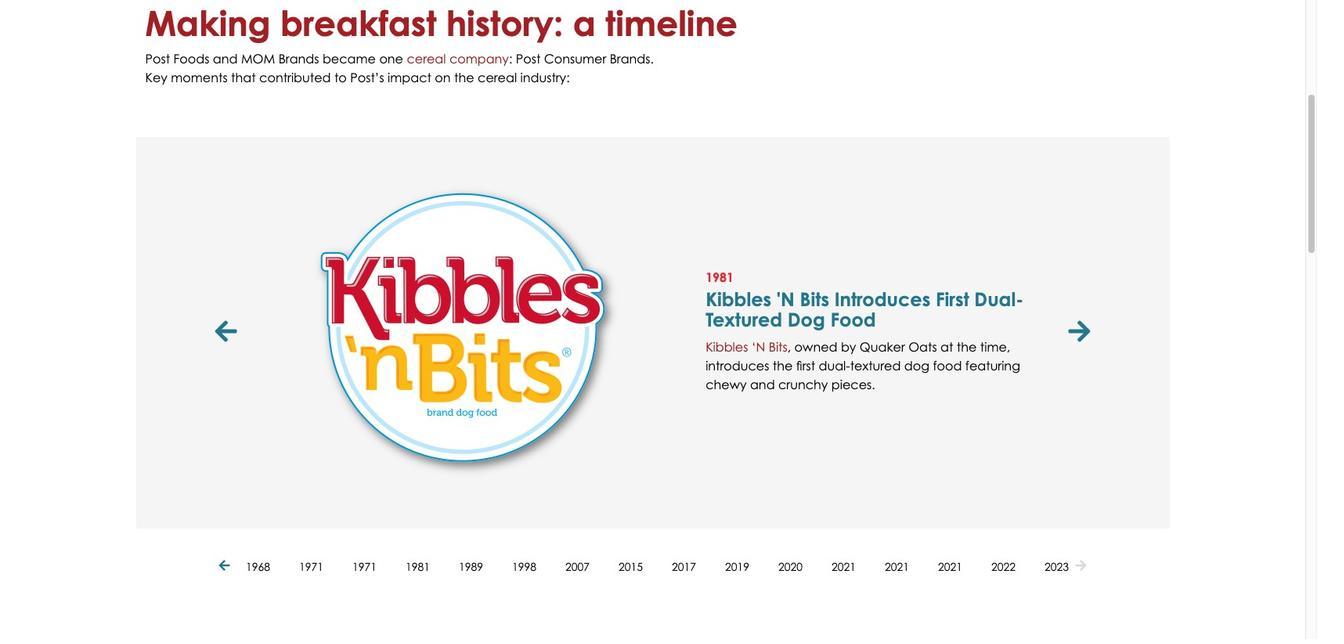 Task type: describe. For each thing, give the bounding box(es) containing it.
company
[[450, 51, 509, 66]]

next image
[[1069, 320, 1091, 345]]

2019
[[726, 560, 750, 573]]

time,
[[981, 340, 1011, 355]]

,
[[788, 340, 791, 355]]

1 1971 from the left
[[299, 560, 324, 573]]

introduces
[[835, 287, 931, 311]]

2017
[[672, 560, 697, 573]]

breakfast
[[280, 3, 437, 44]]

and inside making breakfast history: a timeline post foods and mom brands became one cereal company : post consumer brands. key moments that contributed to post's impact on the cereal industry:
[[213, 51, 238, 66]]

post's
[[350, 70, 384, 85]]

moments
[[171, 70, 228, 85]]

dual-
[[975, 287, 1024, 311]]

2 vertical spatial the
[[773, 358, 793, 374]]

3 2021 from the left
[[939, 560, 963, 573]]

2 kibbles from the top
[[706, 340, 749, 355]]

bits inside 1981 kibbles 'n bits introduces first dual- textured dog food
[[800, 287, 830, 311]]

and inside , owned by quaker oats at the time, introduces the first dual-textured dog food featuring chewy and crunchy pieces.
[[751, 377, 775, 393]]

kibbles inside 1981 kibbles 'n bits introduces first dual- textured dog food
[[706, 287, 772, 311]]

key
[[145, 70, 168, 85]]

a
[[573, 3, 596, 44]]

, owned by quaker oats at the time, introduces the first dual-textured dog food featuring chewy and crunchy pieces.
[[706, 340, 1021, 393]]

'n
[[777, 287, 795, 311]]

first
[[936, 287, 970, 311]]

textured
[[706, 308, 783, 331]]

contributed
[[259, 70, 331, 85]]

kibbles 'n bits
[[706, 340, 788, 355]]

quaker
[[860, 340, 906, 355]]

at
[[941, 340, 954, 355]]

1968
[[246, 560, 270, 573]]

industry:
[[521, 70, 570, 85]]

1 horizontal spatial cereal
[[478, 70, 517, 85]]

2022
[[992, 560, 1016, 573]]

making breakfast history: a timeline post foods and mom brands became one cereal company : post consumer brands. key moments that contributed to post's impact on the cereal industry:
[[145, 3, 738, 85]]

1989
[[459, 560, 483, 573]]

first
[[797, 358, 816, 374]]

by
[[841, 340, 857, 355]]

consumer
[[544, 51, 607, 66]]

2020
[[779, 560, 803, 573]]

introduces
[[706, 358, 770, 374]]

that
[[231, 70, 256, 85]]

mom
[[241, 51, 275, 66]]

brands.
[[610, 51, 654, 66]]

brands
[[279, 51, 319, 66]]

next image
[[1076, 560, 1087, 573]]

owned
[[795, 340, 838, 355]]

previous image
[[215, 320, 241, 345]]

kibbles'n bits logo image
[[311, 176, 624, 490]]

one
[[380, 51, 404, 66]]

2 horizontal spatial the
[[957, 340, 977, 355]]

2 post from the left
[[516, 51, 541, 66]]

2 1971 from the left
[[353, 560, 377, 573]]

became
[[323, 51, 376, 66]]

foods
[[174, 51, 210, 66]]

featuring
[[966, 358, 1021, 374]]

1998
[[512, 560, 537, 573]]



Task type: vqa. For each thing, say whether or not it's contained in the screenshot.
PEBBLES™ link
no



Task type: locate. For each thing, give the bounding box(es) containing it.
post up key
[[145, 51, 170, 66]]

1 vertical spatial and
[[751, 377, 775, 393]]

2 horizontal spatial 2021
[[939, 560, 963, 573]]

1 vertical spatial 1981
[[406, 560, 430, 573]]

previous image
[[219, 560, 234, 573]]

textured
[[851, 358, 901, 374]]

the
[[454, 70, 475, 85], [957, 340, 977, 355], [773, 358, 793, 374]]

1 post from the left
[[145, 51, 170, 66]]

history:
[[446, 3, 564, 44]]

pieces.
[[832, 377, 876, 393]]

cereal
[[407, 51, 446, 66], [478, 70, 517, 85]]

kibbles up introduces
[[706, 340, 749, 355]]

kibbles 'n bits link
[[706, 340, 788, 355]]

food
[[831, 308, 876, 331]]

cereal up 'on'
[[407, 51, 446, 66]]

0 horizontal spatial cereal
[[407, 51, 446, 66]]

oats
[[909, 340, 938, 355]]

post right :
[[516, 51, 541, 66]]

and up that
[[213, 51, 238, 66]]

crunchy
[[779, 377, 828, 393]]

'n
[[752, 340, 766, 355]]

kibbles
[[706, 287, 772, 311], [706, 340, 749, 355]]

and down introduces
[[751, 377, 775, 393]]

cereal down :
[[478, 70, 517, 85]]

1971
[[299, 560, 324, 573], [353, 560, 377, 573]]

impact
[[388, 70, 432, 85]]

1981 inside 1981 kibbles 'n bits introduces first dual- textured dog food
[[706, 270, 734, 285]]

dog
[[905, 358, 930, 374]]

0 horizontal spatial 1981
[[406, 560, 430, 573]]

1981 left 1989
[[406, 560, 430, 573]]

1 vertical spatial the
[[957, 340, 977, 355]]

1981
[[706, 270, 734, 285], [406, 560, 430, 573]]

making
[[145, 3, 271, 44]]

the right at
[[957, 340, 977, 355]]

0 horizontal spatial post
[[145, 51, 170, 66]]

1981 up textured
[[706, 270, 734, 285]]

the down cereal company link
[[454, 70, 475, 85]]

the down ,
[[773, 358, 793, 374]]

kibbles left the 'n
[[706, 287, 772, 311]]

and
[[213, 51, 238, 66], [751, 377, 775, 393]]

0 horizontal spatial the
[[454, 70, 475, 85]]

1 vertical spatial bits
[[769, 340, 788, 355]]

1 2021 from the left
[[832, 560, 856, 573]]

2 2021 from the left
[[885, 560, 910, 573]]

timeline
[[606, 3, 738, 44]]

the inside making breakfast history: a timeline post foods and mom brands became one cereal company : post consumer brands. key moments that contributed to post's impact on the cereal industry:
[[454, 70, 475, 85]]

1 vertical spatial cereal
[[478, 70, 517, 85]]

to
[[335, 70, 347, 85]]

:
[[509, 51, 513, 66]]

on
[[435, 70, 451, 85]]

0 vertical spatial cereal
[[407, 51, 446, 66]]

0 horizontal spatial bits
[[769, 340, 788, 355]]

1 horizontal spatial 1971
[[353, 560, 377, 573]]

bits right the 'n
[[800, 287, 830, 311]]

chewy
[[706, 377, 747, 393]]

1 horizontal spatial bits
[[800, 287, 830, 311]]

cereal company link
[[407, 51, 509, 66]]

bits right 'n
[[769, 340, 788, 355]]

1981 for 1981
[[406, 560, 430, 573]]

dual-
[[819, 358, 851, 374]]

1 horizontal spatial the
[[773, 358, 793, 374]]

1981 for 1981 kibbles 'n bits introduces first dual- textured dog food
[[706, 270, 734, 285]]

0 vertical spatial kibbles
[[706, 287, 772, 311]]

1981 kibbles 'n bits introduces first dual- textured dog food
[[706, 270, 1024, 331]]

1 horizontal spatial 1981
[[706, 270, 734, 285]]

1 horizontal spatial 2021
[[885, 560, 910, 573]]

food
[[934, 358, 962, 374]]

post
[[145, 51, 170, 66], [516, 51, 541, 66]]

0 horizontal spatial 2021
[[832, 560, 856, 573]]

1 kibbles from the top
[[706, 287, 772, 311]]

carousel region
[[210, 137, 1096, 529]]

2023
[[1045, 560, 1070, 573]]

0 vertical spatial bits
[[800, 287, 830, 311]]

1 horizontal spatial and
[[751, 377, 775, 393]]

0 vertical spatial the
[[454, 70, 475, 85]]

1 vertical spatial kibbles
[[706, 340, 749, 355]]

0 vertical spatial and
[[213, 51, 238, 66]]

bits
[[800, 287, 830, 311], [769, 340, 788, 355]]

2021
[[832, 560, 856, 573], [885, 560, 910, 573], [939, 560, 963, 573]]

2007
[[566, 560, 590, 573]]

2015
[[619, 560, 643, 573]]

0 vertical spatial 1981
[[706, 270, 734, 285]]

dog
[[788, 308, 826, 331]]

0 horizontal spatial and
[[213, 51, 238, 66]]

0 horizontal spatial 1971
[[299, 560, 324, 573]]

1 horizontal spatial post
[[516, 51, 541, 66]]



